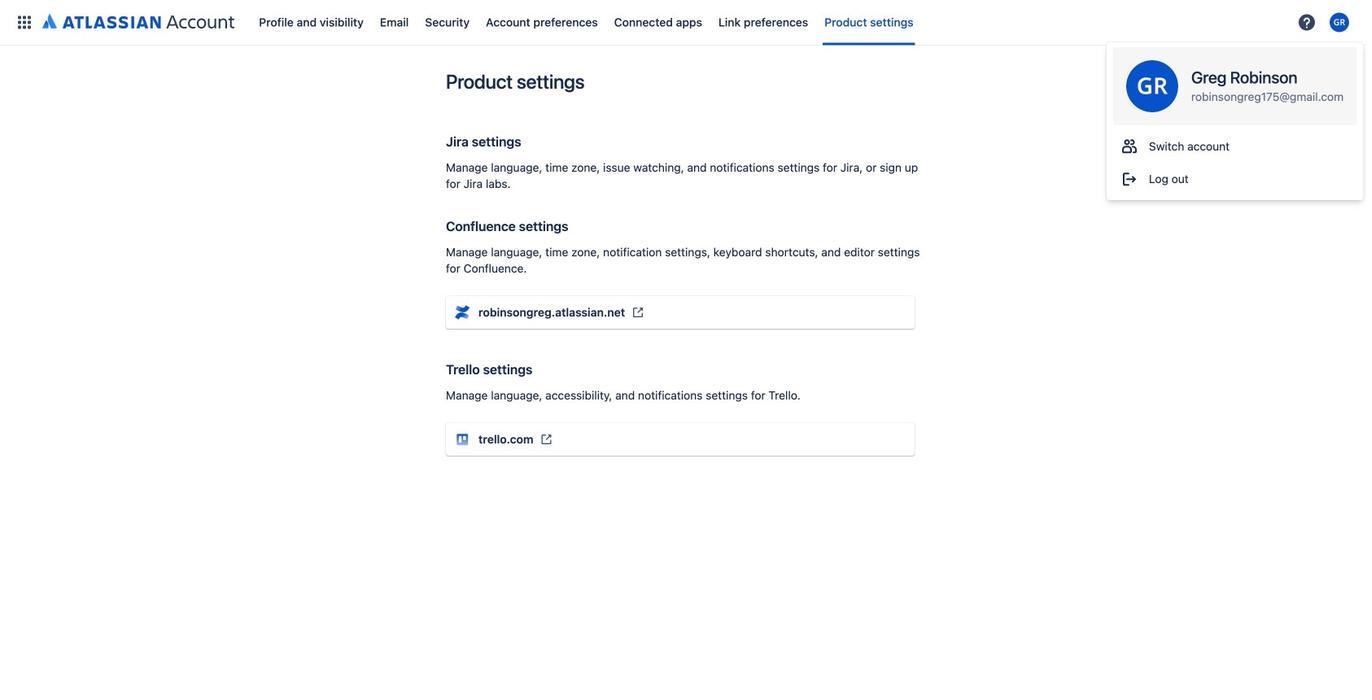 Task type: describe. For each thing, give the bounding box(es) containing it.
https://robinsongreg.atlassian.net image
[[632, 306, 645, 319]]

account image
[[1330, 13, 1349, 32]]

switch to... image
[[15, 13, 34, 32]]

confluence image
[[452, 303, 472, 322]]



Task type: vqa. For each thing, say whether or not it's contained in the screenshot.
the manage profile menu element
yes



Task type: locate. For each thing, give the bounding box(es) containing it.
trello image
[[452, 430, 472, 449], [452, 430, 472, 449]]

confluence image
[[452, 303, 472, 322]]

https://trello.com image
[[540, 433, 553, 446]]

display image image
[[1126, 60, 1178, 112]]

banner
[[0, 0, 1367, 46]]

help image
[[1297, 13, 1317, 32]]

manage profile menu element
[[10, 0, 1292, 45]]

group
[[1107, 125, 1363, 200]]



